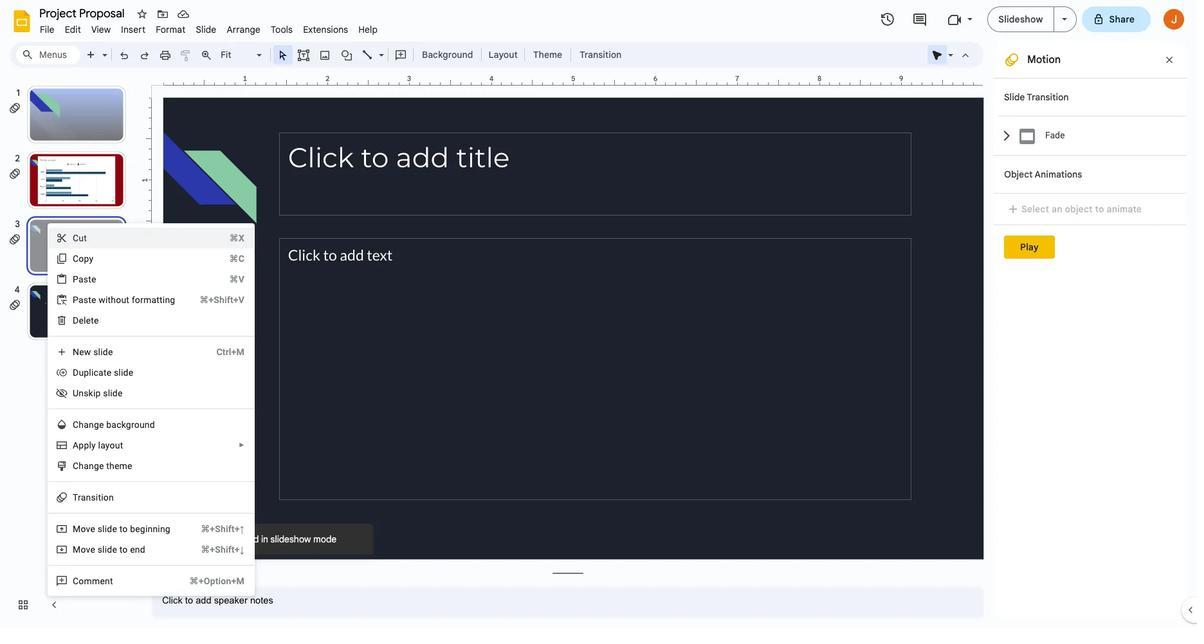 Task type: locate. For each thing, give the bounding box(es) containing it.
slide for unskip slide
[[103, 388, 123, 398]]

fade tab
[[999, 116, 1187, 155]]

0 horizontal spatial slide
[[196, 24, 216, 35]]

slide for move slide to end
[[98, 544, 117, 555]]

Rename text field
[[35, 5, 132, 21]]

slideshow
[[999, 14, 1043, 25]]

Zoom text field
[[219, 46, 255, 64]]

slide inside motion section
[[1004, 91, 1025, 103]]

0 vertical spatial transition
[[580, 49, 622, 60]]

2 move from the top
[[73, 544, 95, 555]]

layout
[[98, 440, 123, 450]]

select
[[1022, 203, 1050, 215]]

1 change from the top
[[73, 420, 104, 430]]

⌘+shift+↑
[[201, 524, 245, 534]]

play button
[[1004, 236, 1055, 259]]

to for ⌘+shift+↓
[[119, 544, 128, 555]]

menu
[[48, 223, 255, 596]]

slide
[[93, 347, 113, 357], [114, 367, 133, 378], [103, 388, 123, 398], [98, 524, 117, 534], [197, 533, 216, 545], [98, 544, 117, 555]]

move slide to end
[[73, 544, 145, 555]]

file
[[40, 24, 54, 35]]

help menu item
[[353, 22, 383, 37]]

pply
[[79, 440, 96, 450]]

1 vertical spatial change
[[73, 461, 104, 471]]

to
[[1096, 203, 1105, 215], [119, 524, 128, 534], [119, 544, 128, 555]]

navigation inside "motion" application
[[0, 73, 142, 628]]

0 vertical spatial change
[[73, 420, 104, 430]]

⌘+shift+↓
[[201, 544, 245, 555]]

change down pply
[[73, 461, 104, 471]]

navigation
[[0, 73, 142, 628]]

insert
[[121, 24, 146, 35]]

to right object
[[1096, 203, 1105, 215]]

slide for new slide
[[93, 347, 113, 357]]

view menu item
[[86, 22, 116, 37]]

0 vertical spatial slide
[[196, 24, 216, 35]]

view
[[91, 24, 111, 35]]

slide for this slide is skipped in slideshow mode
[[197, 533, 216, 545]]

2 change from the top
[[73, 461, 104, 471]]

to for ⌘+shift+↑
[[119, 524, 128, 534]]

1 vertical spatial slide
[[1004, 91, 1025, 103]]

menu bar containing file
[[35, 17, 383, 38]]

motion application
[[0, 0, 1198, 628]]

insert menu item
[[116, 22, 151, 37]]

edit
[[65, 24, 81, 35]]

share
[[1110, 14, 1135, 25]]

end
[[130, 544, 145, 555]]

theme button
[[528, 45, 568, 64]]

slide for duplicate slide
[[114, 367, 133, 378]]

menu bar
[[35, 17, 383, 38]]

0 vertical spatial paste
[[73, 274, 96, 284]]

1 move from the top
[[73, 524, 95, 534]]

1 paste from the top
[[73, 274, 96, 284]]

slide up duplicate slide
[[93, 347, 113, 357]]

fade
[[1046, 130, 1065, 140]]

move for move slide to end
[[73, 544, 95, 555]]

delete
[[73, 315, 99, 326]]

0 vertical spatial to
[[1096, 203, 1105, 215]]

transition
[[580, 49, 622, 60], [1027, 91, 1069, 103], [73, 492, 114, 503]]

transition down motion at the right top of page
[[1027, 91, 1069, 103]]

slide for slide transition
[[1004, 91, 1025, 103]]

paste for paste
[[73, 274, 96, 284]]

1 vertical spatial transition
[[1027, 91, 1069, 103]]

background
[[106, 420, 155, 430]]

ctrl+m
[[216, 347, 245, 357]]

⌘v element
[[214, 273, 245, 286]]

⌘+option+m element
[[174, 575, 245, 588]]

2 vertical spatial transition
[[73, 492, 114, 503]]

slide down duplicate slide
[[103, 388, 123, 398]]

slide for slide
[[196, 24, 216, 35]]

share button
[[1082, 6, 1151, 32]]

⌘v
[[229, 274, 245, 284]]

duplicate
[[73, 367, 112, 378]]

slide left is
[[197, 533, 216, 545]]

transition inside menu
[[73, 492, 114, 503]]

paste up delete on the left bottom
[[73, 295, 96, 305]]

2 horizontal spatial transition
[[1027, 91, 1069, 103]]

extensions
[[303, 24, 348, 35]]

2 paste from the top
[[73, 295, 96, 305]]

paste down copy
[[73, 274, 96, 284]]

a
[[73, 440, 79, 450]]

⌘+shift+up element
[[185, 523, 245, 535]]

slideshow button
[[988, 6, 1054, 32]]

1 horizontal spatial transition
[[580, 49, 622, 60]]

slide
[[196, 24, 216, 35], [1004, 91, 1025, 103]]

main toolbar
[[80, 45, 628, 64]]

tools menu item
[[266, 22, 298, 37]]

move up comment
[[73, 544, 95, 555]]

1 vertical spatial paste
[[73, 295, 96, 305]]

format
[[156, 24, 186, 35]]

theme
[[533, 49, 562, 60]]

slide right the duplicate
[[114, 367, 133, 378]]

change background
[[73, 420, 155, 430]]

to left end
[[119, 544, 128, 555]]

0 vertical spatial move
[[73, 524, 95, 534]]

file menu item
[[35, 22, 60, 37]]

motion
[[1028, 53, 1061, 66]]

1 horizontal spatial slide
[[1004, 91, 1025, 103]]

change theme
[[73, 461, 132, 471]]

paste
[[73, 274, 96, 284], [73, 295, 96, 305]]

⌘x
[[230, 233, 245, 243]]

⌘+shift+v element
[[184, 293, 245, 306]]

unskip
[[73, 388, 101, 398]]

0 horizontal spatial transition
[[73, 492, 114, 503]]

⌘x element
[[214, 232, 245, 245]]

to up "move slide to end"
[[119, 524, 128, 534]]

►
[[239, 441, 245, 449]]

beginning
[[130, 524, 170, 534]]

background button
[[416, 45, 479, 64]]

2 vertical spatial to
[[119, 544, 128, 555]]

transition down change theme
[[73, 492, 114, 503]]

change
[[73, 420, 104, 430], [73, 461, 104, 471]]

slide up "move slide to end"
[[98, 524, 117, 534]]

an
[[1052, 203, 1063, 215]]

this
[[178, 533, 194, 545]]

move up "move slide to end"
[[73, 524, 95, 534]]

menu containing cut
[[48, 223, 255, 596]]

shape image
[[339, 46, 354, 64]]

move
[[73, 524, 95, 534], [73, 544, 95, 555]]

transition right the theme button
[[580, 49, 622, 60]]

skipped
[[227, 533, 259, 545]]

1 vertical spatial move
[[73, 544, 95, 555]]

motion section
[[994, 42, 1187, 618]]

format menu item
[[151, 22, 191, 37]]

slide down 'move slide to beginning'
[[98, 544, 117, 555]]

slide inside menu item
[[196, 24, 216, 35]]

change up pply
[[73, 420, 104, 430]]

1 vertical spatial to
[[119, 524, 128, 534]]



Task type: describe. For each thing, give the bounding box(es) containing it.
copy
[[73, 254, 94, 264]]

without
[[99, 295, 129, 305]]

layout
[[489, 49, 518, 60]]

object animations
[[1004, 169, 1083, 180]]

theme
[[106, 461, 132, 471]]

formatting
[[132, 295, 175, 305]]

apply layout a element
[[73, 440, 127, 450]]

paste without formatting
[[73, 295, 175, 305]]

background
[[422, 49, 473, 60]]

arrange menu item
[[222, 22, 266, 37]]

⌘+shift+down element
[[185, 543, 245, 556]]

layout button
[[485, 45, 522, 64]]

transition button
[[574, 45, 628, 64]]

insert image image
[[318, 46, 332, 64]]

change for change background
[[73, 420, 104, 430]]

slideshow
[[271, 533, 311, 545]]

⌘+option+m
[[190, 576, 245, 586]]

menu bar inside menu bar banner
[[35, 17, 383, 38]]

help
[[359, 24, 378, 35]]

Menus field
[[16, 46, 80, 64]]

menu inside "motion" application
[[48, 223, 255, 596]]

extensions menu item
[[298, 22, 353, 37]]

slide transition
[[1004, 91, 1069, 103]]

duplicate slide
[[73, 367, 133, 378]]

object
[[1004, 169, 1033, 180]]

transition inside motion section
[[1027, 91, 1069, 103]]

slide for move slide to beginning
[[98, 524, 117, 534]]

Zoom field
[[217, 46, 268, 64]]

⌘c element
[[214, 252, 245, 265]]

this slide is skipped in slideshow mode
[[178, 533, 337, 545]]

presentation options image
[[1062, 18, 1067, 21]]

move slide to beginning
[[73, 524, 170, 534]]

animate
[[1107, 203, 1142, 215]]

change for change theme
[[73, 461, 104, 471]]

a pply layout
[[73, 440, 123, 450]]

select an object to animate button
[[1004, 201, 1151, 217]]

tools
[[271, 24, 293, 35]]

unskip slide
[[73, 388, 123, 398]]

in
[[261, 533, 268, 545]]

animations
[[1035, 169, 1083, 180]]

slide menu item
[[191, 22, 222, 37]]

new slide with layout image
[[99, 46, 107, 51]]

menu bar banner
[[0, 0, 1198, 628]]

is
[[218, 533, 224, 545]]

⌘+shift+v
[[200, 295, 245, 305]]

play
[[1021, 241, 1039, 253]]

Star checkbox
[[133, 5, 151, 23]]

mode
[[313, 533, 337, 545]]

mode and view toolbar
[[927, 42, 976, 68]]

live pointer settings image
[[945, 46, 954, 51]]

edit menu item
[[60, 22, 86, 37]]

move for move slide to beginning
[[73, 524, 95, 534]]

paste for paste without formatting
[[73, 295, 96, 305]]

new
[[73, 347, 91, 357]]

object
[[1065, 203, 1093, 215]]

select an object to animate
[[1022, 203, 1142, 215]]

transition inside transition button
[[580, 49, 622, 60]]

new slide
[[73, 347, 113, 357]]

cut
[[73, 233, 87, 243]]

to inside select an object to animate button
[[1096, 203, 1105, 215]]

comment
[[73, 576, 113, 586]]

⌘c
[[229, 254, 245, 264]]

arrange
[[227, 24, 261, 35]]

ctrl+m element
[[201, 346, 245, 358]]



Task type: vqa. For each thing, say whether or not it's contained in the screenshot.
Delete
yes



